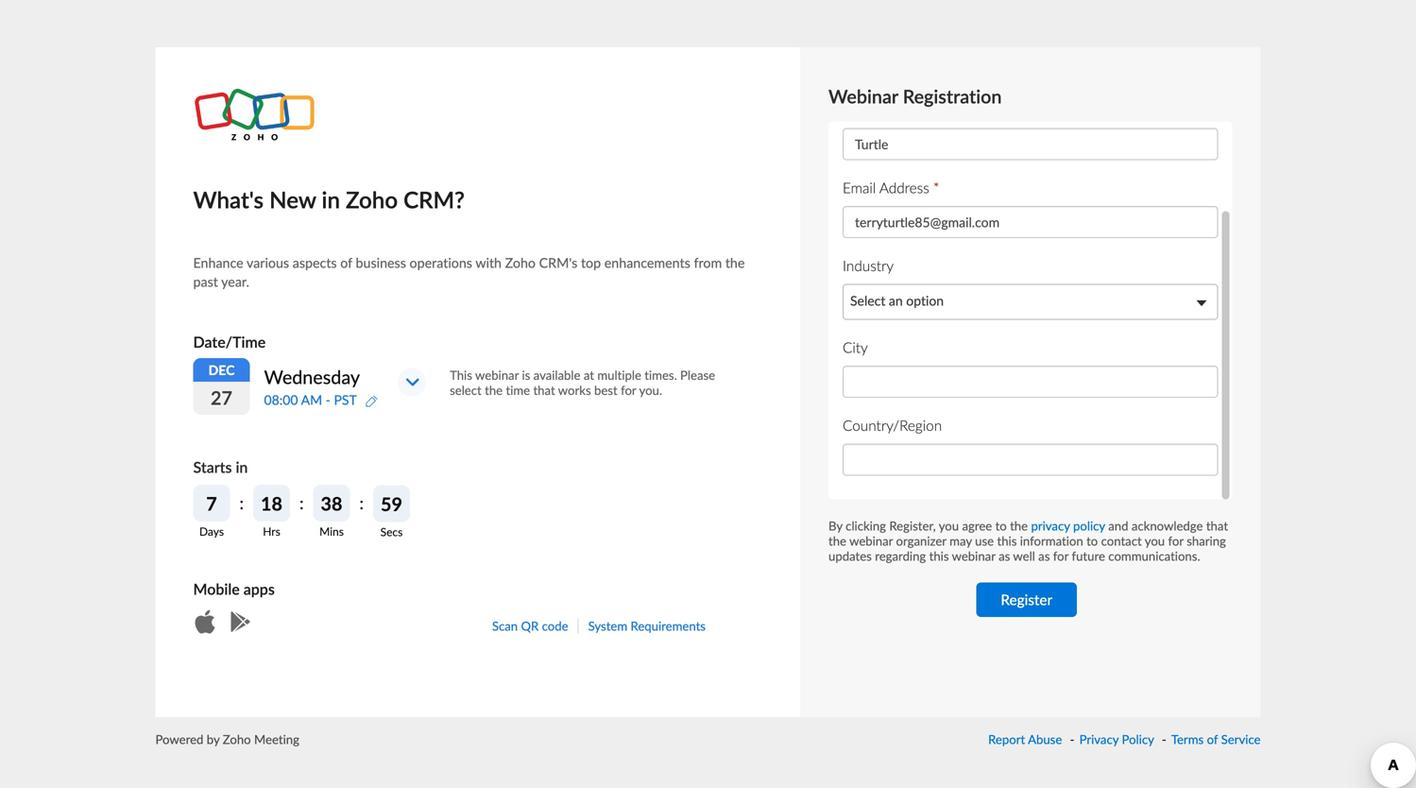 Task type: describe. For each thing, give the bounding box(es) containing it.
date/time
[[193, 332, 266, 351]]

organizer
[[896, 533, 947, 549]]

am
[[301, 392, 322, 408]]

‌enhance various aspects of business operations with zoho crm's top enhancements from the past year.
[[193, 254, 745, 289]]

by
[[207, 732, 220, 747]]

well
[[1013, 549, 1036, 564]]

0 vertical spatial in
[[322, 185, 340, 213]]

1 horizontal spatial zoho
[[346, 185, 398, 213]]

report abuse link
[[989, 732, 1062, 747]]

dec
[[208, 362, 235, 378]]

time
[[506, 383, 530, 398]]

various
[[247, 254, 289, 271]]

new
[[269, 185, 316, 213]]

use
[[975, 533, 994, 549]]

2 as from the left
[[1039, 549, 1050, 564]]

times.
[[645, 367, 677, 383]]

the inside and acknowledge that the webinar organizer may use this information to contact you for sharing updates regarding this webinar as well as for future communications.
[[829, 533, 847, 549]]

18
[[261, 492, 282, 514]]

by
[[829, 518, 843, 533]]

: for 18
[[300, 492, 304, 513]]

and acknowledge that the webinar organizer may use this information to contact you for sharing updates regarding this webinar as well as for future communications.
[[829, 518, 1229, 564]]

is
[[522, 367, 530, 383]]

an
[[889, 292, 903, 309]]

qr
[[521, 618, 539, 633]]

system
[[588, 618, 628, 633]]

by clicking register, you agree to the privacy policy
[[829, 518, 1106, 533]]

1 vertical spatial of
[[1207, 732, 1218, 747]]

branding logo image
[[193, 85, 316, 145]]

0 horizontal spatial zoho
[[223, 732, 251, 747]]

past
[[193, 273, 218, 289]]

that inside this webinar is available at multiple times. please select the time that works best for you.
[[533, 383, 555, 398]]

report abuse - privacy policy - terms of service
[[989, 732, 1261, 747]]

code
[[542, 618, 568, 633]]

*
[[934, 179, 940, 197]]

service
[[1221, 732, 1261, 747]]

City text field
[[843, 366, 1219, 398]]

Select an option field
[[843, 284, 1219, 320]]

what's new in zoho crm?
[[193, 185, 465, 213]]

register,
[[890, 518, 936, 533]]

city
[[843, 339, 868, 356]]

best
[[594, 383, 618, 398]]

updates
[[829, 549, 872, 564]]

multiple
[[598, 367, 642, 383]]

year.
[[221, 273, 249, 289]]

that inside and acknowledge that the webinar organizer may use this information to contact you for sharing updates regarding this webinar as well as for future communications.
[[1207, 518, 1229, 533]]

0 horizontal spatial you
[[939, 518, 959, 533]]

communications.
[[1109, 549, 1201, 564]]

privacy
[[1031, 518, 1070, 533]]

‌enhance
[[193, 254, 244, 271]]

business
[[356, 254, 406, 271]]

country/region
[[843, 417, 942, 434]]

webinar
[[829, 85, 898, 107]]

: for 7
[[240, 492, 244, 513]]

secs
[[380, 525, 403, 538]]

powered
[[155, 732, 204, 747]]

- for privacy
[[1070, 732, 1075, 747]]

email address *
[[843, 179, 940, 197]]

1 as from the left
[[999, 549, 1010, 564]]

to inside and acknowledge that the webinar organizer may use this information to contact you for sharing updates regarding this webinar as well as for future communications.
[[1087, 533, 1098, 549]]

dec 27
[[208, 362, 235, 409]]

1 vertical spatial in
[[236, 458, 248, 476]]

crm?
[[404, 185, 465, 213]]

powered by zoho meeting
[[155, 732, 299, 747]]

please
[[680, 367, 715, 383]]

works
[[558, 383, 591, 398]]

days
[[199, 524, 224, 538]]

report
[[989, 732, 1025, 747]]

mins
[[319, 524, 344, 538]]

Country/Region text field
[[843, 444, 1219, 476]]

starts in
[[193, 458, 248, 476]]

register button
[[977, 583, 1077, 617]]

policy
[[1074, 518, 1106, 533]]

policy
[[1122, 732, 1154, 747]]

register
[[1001, 591, 1053, 609]]

select
[[450, 383, 482, 398]]

information
[[1020, 533, 1084, 549]]

- for pst
[[326, 392, 331, 408]]

1 horizontal spatial for
[[1053, 549, 1069, 564]]

the inside this webinar is available at multiple times. please select the time that works best for you.
[[485, 383, 503, 398]]

sharing
[[1187, 533, 1226, 549]]

wednesday
[[264, 366, 360, 388]]



Task type: locate. For each thing, give the bounding box(es) containing it.
this left may
[[930, 549, 949, 564]]

0 horizontal spatial in
[[236, 458, 248, 476]]

webinar registration
[[829, 85, 1002, 107]]

- right am
[[326, 392, 331, 408]]

of inside ‌enhance various aspects of business operations with zoho crm's top enhancements from the past year.
[[340, 254, 352, 271]]

in right new
[[322, 185, 340, 213]]

email
[[843, 179, 876, 197]]

abuse
[[1028, 732, 1062, 747]]

mobile apps
[[193, 580, 275, 598]]

privacy
[[1080, 732, 1119, 747]]

- left terms
[[1162, 732, 1167, 747]]

0 horizontal spatial of
[[340, 254, 352, 271]]

acknowledge
[[1132, 518, 1203, 533]]

contact
[[1101, 533, 1142, 549]]

of right 'aspects'
[[340, 254, 352, 271]]

option
[[907, 292, 944, 309]]

that right is
[[533, 383, 555, 398]]

2 horizontal spatial -
[[1162, 732, 1167, 747]]

as
[[999, 549, 1010, 564], [1039, 549, 1050, 564]]

27
[[211, 386, 232, 409]]

webinar
[[475, 367, 519, 383], [850, 533, 893, 549], [952, 549, 996, 564]]

the inside ‌enhance various aspects of business operations with zoho crm's top enhancements from the past year.
[[726, 254, 745, 271]]

1 horizontal spatial this
[[997, 533, 1017, 549]]

scan
[[492, 618, 518, 633]]

requirements
[[631, 618, 706, 633]]

hrs
[[263, 524, 280, 538]]

of right terms
[[1207, 732, 1218, 747]]

webinar right by
[[850, 533, 893, 549]]

privacy policy link
[[1031, 518, 1106, 533]]

for inside this webinar is available at multiple times. please select the time that works best for you.
[[621, 383, 636, 398]]

0 vertical spatial that
[[533, 383, 555, 398]]

you left agree
[[939, 518, 959, 533]]

2 horizontal spatial :
[[360, 492, 364, 513]]

terms of service link
[[1172, 732, 1261, 747]]

starts
[[193, 458, 232, 476]]

this
[[997, 533, 1017, 549], [930, 549, 949, 564]]

- left privacy
[[1070, 732, 1075, 747]]

top
[[581, 254, 601, 271]]

to left contact
[[1087, 533, 1098, 549]]

available
[[534, 367, 581, 383]]

: for 38
[[360, 492, 364, 513]]

regarding
[[875, 549, 926, 564]]

1 horizontal spatial of
[[1207, 732, 1218, 747]]

registration
[[903, 85, 1002, 107]]

webinar left is
[[475, 367, 519, 383]]

0 horizontal spatial :
[[240, 492, 244, 513]]

you.
[[639, 383, 662, 398]]

for left sharing
[[1168, 533, 1184, 549]]

scan qr code
[[492, 618, 568, 633]]

2 : from the left
[[300, 492, 304, 513]]

: left 38
[[300, 492, 304, 513]]

you inside and acknowledge that the webinar organizer may use this information to contact you for sharing updates regarding this webinar as well as for future communications.
[[1145, 533, 1165, 549]]

this webinar is available at multiple times. please select the time that works best for you.
[[450, 367, 715, 398]]

system requirements
[[588, 618, 706, 633]]

1 horizontal spatial :
[[300, 492, 304, 513]]

to
[[996, 518, 1007, 533], [1087, 533, 1098, 549]]

in
[[322, 185, 340, 213], [236, 458, 248, 476]]

this
[[450, 367, 472, 383]]

zoho inside ‌enhance various aspects of business operations with zoho crm's top enhancements from the past year.
[[505, 254, 536, 271]]

future
[[1072, 549, 1106, 564]]

1 horizontal spatial -
[[1070, 732, 1075, 747]]

select an option
[[850, 292, 944, 309]]

apps
[[244, 580, 275, 598]]

the left time
[[485, 383, 503, 398]]

from
[[694, 254, 722, 271]]

2 horizontal spatial zoho
[[505, 254, 536, 271]]

you right contact
[[1145, 533, 1165, 549]]

as left well
[[999, 549, 1010, 564]]

appstoredownload image
[[193, 610, 217, 633]]

agree
[[962, 518, 992, 533]]

3 : from the left
[[360, 492, 364, 513]]

terms
[[1172, 732, 1204, 747]]

-
[[326, 392, 331, 408], [1070, 732, 1075, 747], [1162, 732, 1167, 747]]

: left 18
[[240, 492, 244, 513]]

in right starts
[[236, 458, 248, 476]]

zoho left crm? at the top left of page
[[346, 185, 398, 213]]

0 horizontal spatial -
[[326, 392, 331, 408]]

googleplaydownload image
[[231, 610, 250, 633]]

may
[[950, 533, 972, 549]]

webinar inside this webinar is available at multiple times. please select the time that works best for you.
[[475, 367, 519, 383]]

0 horizontal spatial this
[[930, 549, 949, 564]]

zoho right by
[[223, 732, 251, 747]]

with
[[476, 254, 502, 271]]

38
[[321, 492, 343, 514]]

59
[[381, 493, 403, 515]]

at
[[584, 367, 594, 383]]

select
[[850, 292, 886, 309]]

2 horizontal spatial for
[[1168, 533, 1184, 549]]

and
[[1109, 518, 1129, 533]]

0 vertical spatial of
[[340, 254, 352, 271]]

: right 38
[[360, 492, 364, 513]]

webinar down agree
[[952, 549, 996, 564]]

for left future
[[1053, 549, 1069, 564]]

0 vertical spatial zoho
[[346, 185, 398, 213]]

1 horizontal spatial as
[[1039, 549, 1050, 564]]

7
[[206, 492, 217, 514]]

for left you.
[[621, 383, 636, 398]]

2 horizontal spatial webinar
[[952, 549, 996, 564]]

1 horizontal spatial to
[[1087, 533, 1098, 549]]

aspects
[[293, 254, 337, 271]]

for
[[621, 383, 636, 398], [1168, 533, 1184, 549], [1053, 549, 1069, 564]]

08:00 am - pst
[[264, 392, 357, 408]]

to right use
[[996, 518, 1007, 533]]

enhancements
[[605, 254, 691, 271]]

0 horizontal spatial webinar
[[475, 367, 519, 383]]

1 horizontal spatial in
[[322, 185, 340, 213]]

the left regarding
[[829, 533, 847, 549]]

operations
[[410, 254, 472, 271]]

industry
[[843, 257, 894, 275]]

1 : from the left
[[240, 492, 244, 513]]

that right acknowledge
[[1207, 518, 1229, 533]]

None text field
[[843, 128, 1219, 160], [843, 206, 1219, 238], [843, 128, 1219, 160], [843, 206, 1219, 238]]

the right from
[[726, 254, 745, 271]]

:
[[240, 492, 244, 513], [300, 492, 304, 513], [360, 492, 364, 513]]

1 vertical spatial zoho
[[505, 254, 536, 271]]

0 horizontal spatial for
[[621, 383, 636, 398]]

pst
[[334, 392, 357, 408]]

zoho right "with"
[[505, 254, 536, 271]]

crm's
[[539, 254, 578, 271]]

you
[[939, 518, 959, 533], [1145, 533, 1165, 549]]

0 horizontal spatial to
[[996, 518, 1007, 533]]

1 horizontal spatial that
[[1207, 518, 1229, 533]]

1 horizontal spatial you
[[1145, 533, 1165, 549]]

the up well
[[1010, 518, 1028, 533]]

of
[[340, 254, 352, 271], [1207, 732, 1218, 747]]

this right use
[[997, 533, 1017, 549]]

mobile
[[193, 580, 240, 598]]

0 horizontal spatial that
[[533, 383, 555, 398]]

clicking
[[846, 518, 886, 533]]

0 horizontal spatial as
[[999, 549, 1010, 564]]

address
[[880, 179, 930, 197]]

1 vertical spatial that
[[1207, 518, 1229, 533]]

2 vertical spatial zoho
[[223, 732, 251, 747]]

meeting
[[254, 732, 299, 747]]

1 horizontal spatial webinar
[[850, 533, 893, 549]]

privacy policy link
[[1080, 732, 1154, 747]]

as right well
[[1039, 549, 1050, 564]]

that
[[533, 383, 555, 398], [1207, 518, 1229, 533]]

08:00
[[264, 392, 298, 408]]



Task type: vqa. For each thing, say whether or not it's contained in the screenshot.
The Zoho inside ‌enhance various aspects of business operations with zoho crm's top enhancements from the past year.
no



